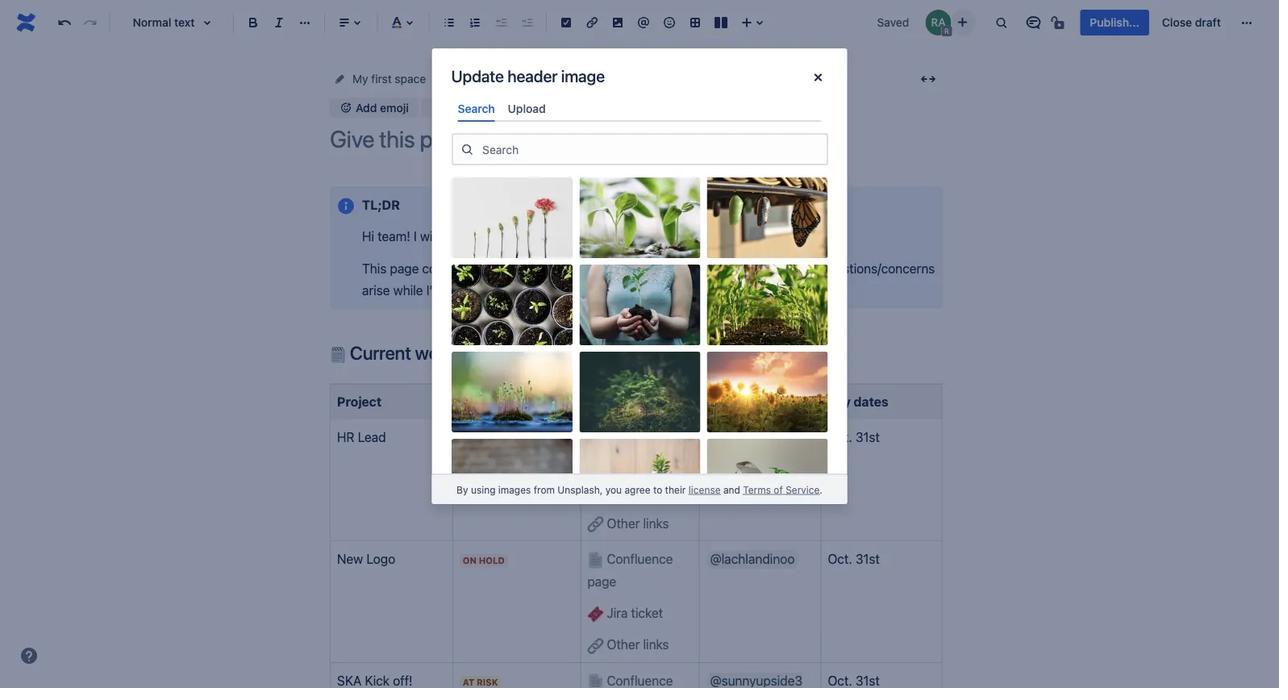 Task type: locate. For each thing, give the bounding box(es) containing it.
my up upload
[[507, 72, 522, 86]]

to up current
[[679, 229, 697, 244]]

new logo
[[337, 552, 396, 567]]

1 vertical spatial from
[[534, 484, 555, 495]]

my first space link
[[353, 69, 426, 89], [507, 69, 580, 89]]

by
[[457, 484, 469, 495]]

1 vertical spatial on
[[463, 556, 477, 566]]

while
[[393, 283, 423, 298]]

to
[[679, 229, 697, 244], [654, 484, 663, 495]]

header right add
[[472, 101, 509, 114]]

emoji image
[[660, 13, 680, 32]]

status
[[460, 394, 500, 409]]

2 oct. from the top
[[828, 552, 853, 567]]

out
[[460, 229, 479, 244]]

table image
[[686, 13, 705, 32]]

image
[[561, 66, 605, 85], [512, 101, 545, 114]]

1 vertical spatial and
[[724, 484, 741, 495]]

my first space right move this page icon
[[353, 72, 426, 86]]

for
[[637, 261, 653, 276]]

search
[[458, 102, 495, 115]]

0 vertical spatial from
[[533, 229, 561, 244]]

1 31st from the top
[[856, 430, 880, 445]]

on for hr lead
[[463, 434, 477, 444]]

mention image
[[634, 13, 654, 32]]

make page full-width image
[[919, 69, 939, 89]]

and left contacts
[[559, 261, 580, 276]]

current
[[350, 342, 411, 364]]

my
[[657, 261, 674, 276]]

1 horizontal spatial to
[[679, 229, 697, 244]]

my first space
[[353, 72, 426, 86], [507, 72, 580, 86]]

i'm not even sure what these are to be honest but they seemed to be growing from the moss on a neighbours fence. i got super close and did my best to make them look ethereal. in retrospect, i would love to shoot at f8 and increase the dof a little bit more. image
[[452, 352, 573, 433]]

0 horizontal spatial first
[[372, 72, 392, 86]]

this page contains key resources and contacts for my current work in case any questions/concerns arise while i'm away.
[[362, 261, 939, 298]]

:link: image
[[588, 638, 604, 654]]

resources
[[498, 261, 556, 276]]

from right office
[[533, 229, 561, 244]]

close draft
[[1163, 16, 1222, 29]]

1 horizontal spatial my
[[507, 72, 522, 86]]

1 vertical spatial of
[[774, 484, 783, 495]]

1 my first space link from the left
[[353, 69, 426, 89]]

on
[[463, 434, 477, 444], [463, 556, 477, 566]]

my first space up upload
[[507, 72, 580, 86]]

header inside button
[[472, 101, 509, 114]]

@ruby anderson
[[707, 430, 762, 467]]

first
[[372, 72, 392, 86], [525, 72, 546, 86]]

on left track
[[463, 434, 477, 444]]

1 oct. from the top
[[828, 430, 853, 445]]

from
[[533, 229, 561, 244], [534, 484, 555, 495]]

1 horizontal spatial my first space
[[507, 72, 580, 86]]

image down link image
[[561, 66, 605, 85]]

0 vertical spatial oct. 31st
[[828, 430, 880, 445]]

image icon image
[[432, 101, 444, 114]]

to inside text box
[[679, 229, 697, 244]]

1 first from the left
[[372, 72, 392, 86]]

1 :page_facing_up: image from the top
[[588, 431, 604, 447]]

header for update
[[508, 66, 558, 85]]

.
[[820, 484, 823, 495]]

:page_facing_up: image
[[588, 431, 604, 447], [588, 553, 604, 569]]

0 vertical spatial of
[[482, 229, 494, 244]]

i'm
[[427, 283, 444, 298]]

1 horizontal spatial of
[[774, 484, 783, 495]]

you
[[606, 484, 622, 495]]

tab list
[[452, 95, 828, 122]]

0 horizontal spatial my first space
[[353, 72, 426, 86]]

editor close icon image
[[809, 68, 828, 87]]

my first space link up upload
[[507, 69, 580, 89]]

:tickets: image
[[588, 485, 604, 501], [588, 606, 604, 623], [588, 606, 604, 623]]

of right out
[[482, 229, 494, 244]]

layouts image
[[712, 13, 731, 32]]

tl;dr
[[362, 197, 400, 212]]

header
[[508, 66, 558, 85], [472, 101, 509, 114]]

upload
[[508, 102, 546, 115]]

of right terms
[[774, 484, 783, 495]]

:notepad_spiral: image
[[330, 347, 346, 363], [330, 347, 346, 363]]

of
[[482, 229, 494, 244], [774, 484, 783, 495]]

work left in
[[723, 261, 751, 276]]

0 horizontal spatial and
[[559, 261, 580, 276]]

:page_facing_up: image
[[588, 431, 604, 447], [588, 553, 604, 569], [588, 674, 604, 688], [588, 674, 604, 688]]

this
[[362, 261, 387, 276]]

:link: image
[[588, 517, 604, 533], [588, 517, 604, 533], [588, 638, 604, 654]]

0 vertical spatial work
[[723, 261, 751, 276]]

1 vertical spatial image
[[512, 101, 545, 114]]

0 horizontal spatial my
[[353, 72, 368, 86]]

oct. 31st
[[828, 430, 880, 445], [828, 552, 880, 567]]

confluence image
[[13, 10, 39, 36]]

agree
[[625, 484, 651, 495]]

oct.
[[828, 430, 853, 445], [828, 552, 853, 567]]

0 vertical spatial oct.
[[828, 430, 853, 445]]

indent tab image
[[517, 13, 537, 32]]

@ruby
[[710, 430, 751, 445]]

unsplash,
[[558, 484, 603, 495]]

header inside dialog
[[508, 66, 558, 85]]

to left their
[[654, 484, 663, 495]]

key
[[828, 394, 851, 409]]

1 vertical spatial to
[[654, 484, 663, 495]]

@lachlandinoo
[[710, 552, 795, 567]]

my
[[353, 72, 368, 86], [507, 72, 522, 86]]

0 vertical spatial :page_facing_up: image
[[588, 431, 604, 447]]

on for new logo
[[463, 556, 477, 566]]

0 vertical spatial to
[[679, 229, 697, 244]]

:page_facing_up: image down resources
[[588, 431, 604, 447]]

in
[[754, 261, 764, 276]]

hi team! i will be out of office from
[[362, 229, 564, 244]]

first up upload
[[525, 72, 546, 86]]

0 horizontal spatial space
[[395, 72, 426, 86]]

terms of service link
[[744, 484, 820, 495]]

2 oct. 31st from the top
[[828, 552, 880, 567]]

no restrictions image
[[1050, 13, 1070, 32]]

image inside button
[[512, 101, 545, 114]]

tab list inside update header image dialog
[[452, 95, 828, 122]]

2 my first space link from the left
[[507, 69, 580, 89]]

1 vertical spatial header
[[472, 101, 509, 114]]

saved
[[878, 16, 910, 29]]

header up upload
[[508, 66, 558, 85]]

image down update header image
[[512, 101, 545, 114]]

license link
[[689, 484, 721, 495]]

work right 'current'
[[415, 342, 455, 364]]

1 horizontal spatial work
[[723, 261, 751, 276]]

0 vertical spatial header
[[508, 66, 558, 85]]

and left terms
[[724, 484, 741, 495]]

0 horizontal spatial image
[[512, 101, 545, 114]]

2 :page_facing_up: image from the top
[[588, 553, 604, 569]]

0 vertical spatial and
[[559, 261, 580, 276]]

confluence image
[[13, 10, 39, 36]]

of inside update header image dialog
[[774, 484, 783, 495]]

undo ⌘z image
[[55, 13, 74, 32]]

:tickets: image for @lachlandinoo
[[588, 606, 604, 623]]

conifer sapling image
[[579, 352, 700, 433]]

2 on from the top
[[463, 556, 477, 566]]

:page_facing_up: image down :tickets: image
[[588, 553, 604, 569]]

1 space from the left
[[395, 72, 426, 86]]

31st for @ruby anderson
[[856, 430, 880, 445]]

their
[[666, 484, 686, 495]]

2 my first space from the left
[[507, 72, 580, 86]]

2 31st from the top
[[856, 552, 880, 567]]

space down the action item icon
[[549, 72, 580, 86]]

1 horizontal spatial my first space link
[[507, 69, 580, 89]]

1 horizontal spatial and
[[724, 484, 741, 495]]

1 vertical spatial work
[[415, 342, 455, 364]]

31st
[[856, 430, 880, 445], [856, 552, 880, 567]]

hr
[[337, 430, 355, 445]]

content link
[[446, 69, 487, 89]]

questions/concerns
[[822, 261, 936, 276]]

first for 2nd my first space link from the left
[[525, 72, 546, 86]]

my right move this page icon
[[353, 72, 368, 86]]

my first space link right move this page icon
[[353, 69, 426, 89]]

any
[[798, 261, 818, 276]]

space
[[395, 72, 426, 86], [549, 72, 580, 86]]

0 horizontal spatial my first space link
[[353, 69, 426, 89]]

Give this page a title text field
[[330, 126, 943, 153]]

0 vertical spatial image
[[561, 66, 605, 85]]

outdent ⇧tab image
[[491, 13, 511, 32]]

ruby anderson image
[[926, 10, 952, 36]]

1 vertical spatial oct.
[[828, 552, 853, 567]]

terms
[[744, 484, 772, 495]]

on track
[[463, 434, 510, 444]]

a beautiful evening next to a field of sunflowers. image
[[707, 352, 828, 433]]

and
[[559, 261, 580, 276], [724, 484, 741, 495]]

on left hold
[[463, 556, 477, 566]]

oct. for @ruby anderson
[[828, 430, 853, 445]]

2 first from the left
[[525, 72, 546, 86]]

1 horizontal spatial first
[[525, 72, 546, 86]]

publish... button
[[1081, 10, 1150, 36]]

1 vertical spatial oct. 31st
[[828, 552, 880, 567]]

0 horizontal spatial to
[[654, 484, 663, 495]]

1 on from the top
[[463, 434, 477, 444]]

work
[[723, 261, 751, 276], [415, 342, 455, 364]]

update header image
[[452, 66, 605, 85]]

1 horizontal spatial space
[[549, 72, 580, 86]]

from right images
[[534, 484, 555, 495]]

first for 2nd my first space link from the right
[[372, 72, 392, 86]]

action item image
[[557, 13, 576, 32]]

corn rows image
[[707, 265, 828, 346]]

risk
[[477, 677, 498, 688]]

tab list containing search
[[452, 95, 828, 122]]

1 horizontal spatial image
[[561, 66, 605, 85]]

bullet list ⌘⇧8 image
[[440, 13, 459, 32]]

1 oct. 31st from the top
[[828, 430, 880, 445]]

0 vertical spatial 31st
[[856, 430, 880, 445]]

add
[[448, 101, 469, 114]]

of inside main content area, start typing to enter text. text box
[[482, 229, 494, 244]]

current
[[677, 261, 719, 276]]

1 vertical spatial 31st
[[856, 552, 880, 567]]

new
[[337, 552, 363, 567]]

:link: image for @lachlandinoo
[[588, 638, 604, 654]]

oct. for @lachlandinoo
[[828, 552, 853, 567]]

1 vertical spatial :page_facing_up: image
[[588, 553, 604, 569]]

0 vertical spatial on
[[463, 434, 477, 444]]

1 from from the top
[[533, 229, 561, 244]]

image inside dialog
[[561, 66, 605, 85]]

first right move this page icon
[[372, 72, 392, 86]]

2 from from the top
[[534, 484, 555, 495]]

redo ⌘⇧z image
[[81, 13, 100, 32]]

0 horizontal spatial of
[[482, 229, 494, 244]]

space left content
[[395, 72, 426, 86]]

2 my from the left
[[507, 72, 522, 86]]



Task type: describe. For each thing, give the bounding box(es) containing it.
dates
[[854, 394, 889, 409]]

close draft button
[[1153, 10, 1232, 36]]

using
[[471, 484, 496, 495]]

bold ⌘b image
[[244, 13, 263, 32]]

key dates
[[828, 394, 889, 409]]

:link: image for @ruby anderson
[[588, 517, 604, 533]]

:tickets: image
[[588, 485, 604, 501]]

content
[[446, 72, 487, 86]]

:page_facing_up: image for @ruby anderson
[[588, 431, 604, 447]]

add header image button
[[422, 98, 554, 117]]

italic ⌘i image
[[270, 13, 289, 32]]

add header image
[[448, 101, 545, 114]]

current work
[[346, 342, 455, 364]]

anderson
[[707, 452, 762, 467]]

and inside update header image dialog
[[724, 484, 741, 495]]

license
[[689, 484, 721, 495]]

and inside this page contains key resources and contacts for my current work in case any questions/concerns arise while i'm away.
[[559, 261, 580, 276]]

31st for @lachlandinoo
[[856, 552, 880, 567]]

move this page image
[[333, 73, 346, 86]]

how a flower grows. image
[[452, 178, 573, 258]]

key
[[475, 261, 495, 276]]

close
[[1163, 16, 1193, 29]]

service
[[786, 484, 820, 495]]

logo
[[367, 552, 396, 567]]

update
[[452, 66, 504, 85]]

to inside update header image dialog
[[654, 484, 663, 495]]

oct. 31st for @lachlandinoo
[[828, 552, 880, 567]]

contacts
[[584, 261, 634, 276]]

urban gardening – raising tomatoes for self support image
[[452, 265, 573, 346]]

lead
[[358, 430, 386, 445]]

team!
[[378, 229, 411, 244]]

at
[[463, 677, 475, 688]]

2010 was a boon year for these butterflies in my garden. i had a dozen chrysalis in all manner of morphs at any one time. in this image you can see the new green chrysalis coloration, one that's about ready to emerge (the clear one), and a butterfly that's already come out. they will hang for hours and dry their wings and are, in fact, quite fragile. image
[[707, 178, 828, 258]]

will
[[420, 229, 439, 244]]

at risk
[[463, 677, 498, 688]]

link image
[[583, 13, 602, 32]]

resources
[[588, 394, 653, 409]]

project
[[337, 394, 382, 409]]

update header image dialog
[[432, 48, 848, 688]]

contacts
[[707, 394, 763, 409]]

1 my first space from the left
[[353, 72, 426, 86]]

work inside this page contains key resources and contacts for my current work in case any questions/concerns arise while i'm away.
[[723, 261, 751, 276]]

publish...
[[1091, 16, 1140, 29]]

arise
[[362, 283, 390, 298]]

case
[[767, 261, 795, 276]]

panel info image
[[337, 196, 356, 216]]

on hold
[[463, 556, 505, 566]]

by using images from unsplash, you agree to their license and terms of service .
[[457, 484, 823, 495]]

:tickets: image for @ruby anderson
[[588, 485, 604, 501]]

hold
[[479, 556, 505, 566]]

be
[[442, 229, 457, 244]]

page
[[390, 261, 419, 276]]

image for add header image
[[512, 101, 545, 114]]

0 horizontal spatial work
[[415, 342, 455, 364]]

draft
[[1196, 16, 1222, 29]]

office
[[497, 229, 530, 244]]

oct. 31st for @ruby anderson
[[828, 430, 880, 445]]

:page_facing_up: image for @lachlandinoo
[[588, 553, 604, 569]]

from inside main content area, start typing to enter text. text box
[[533, 229, 561, 244]]

track
[[479, 434, 510, 444]]

away.
[[448, 283, 479, 298]]

from inside update header image dialog
[[534, 484, 555, 495]]

i
[[414, 229, 417, 244]]

add image, video, or file image
[[609, 13, 628, 32]]

hr lead
[[337, 430, 386, 445]]

contains
[[422, 261, 472, 276]]

Main content area, start typing to enter text. text field
[[320, 186, 953, 688]]

images
[[499, 484, 531, 495]]

image for update header image
[[561, 66, 605, 85]]

hi
[[362, 229, 375, 244]]

numbered list ⌘⇧7 image
[[466, 13, 485, 32]]

Search field
[[478, 135, 827, 164]]

1 my from the left
[[353, 72, 368, 86]]

2 space from the left
[[549, 72, 580, 86]]

header for add
[[472, 101, 509, 114]]



Task type: vqa. For each thing, say whether or not it's contained in the screenshot.
My first space corresponding to first My first space LINK from right
yes



